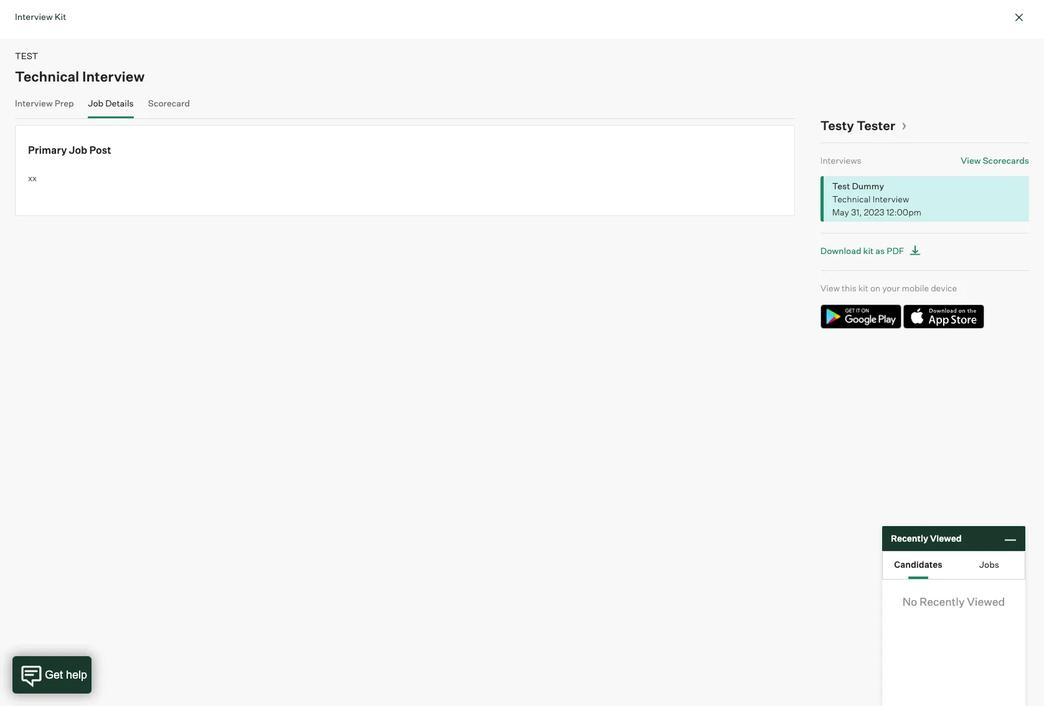 Task type: vqa. For each thing, say whether or not it's contained in the screenshot.
the View Scorecards
yes



Task type: locate. For each thing, give the bounding box(es) containing it.
kit left "on" at the right of the page
[[859, 283, 869, 293]]

0 vertical spatial view
[[961, 155, 981, 166]]

interview kit
[[15, 11, 66, 22]]

jobs
[[980, 559, 1000, 570]]

on
[[871, 283, 881, 293]]

1 vertical spatial kit
[[859, 283, 869, 293]]

1 horizontal spatial technical
[[833, 193, 871, 204]]

interview inside interview prep 'link'
[[15, 98, 53, 108]]

0 vertical spatial viewed
[[931, 533, 962, 544]]

0 vertical spatial job
[[88, 98, 104, 108]]

view for view this kit on your mobile device
[[821, 283, 840, 293]]

kit
[[864, 245, 874, 256], [859, 283, 869, 293]]

tab list
[[883, 552, 1025, 579]]

interview prep link
[[15, 98, 74, 116]]

no
[[903, 595, 918, 609]]

interview
[[15, 11, 53, 22], [82, 68, 145, 84], [15, 98, 53, 108], [873, 193, 910, 204]]

12:00pm
[[887, 207, 922, 217]]

interview up job details on the left
[[82, 68, 145, 84]]

technical interview
[[15, 68, 145, 84]]

viewed
[[931, 533, 962, 544], [968, 595, 1006, 609]]

view left this
[[821, 283, 840, 293]]

scorecards
[[983, 155, 1030, 166]]

view for view scorecards
[[961, 155, 981, 166]]

1 vertical spatial technical
[[833, 193, 871, 204]]

this
[[842, 283, 857, 293]]

view scorecards
[[961, 155, 1030, 166]]

0 horizontal spatial view
[[821, 283, 840, 293]]

device
[[931, 283, 958, 293]]

view left scorecards
[[961, 155, 981, 166]]

kit left as
[[864, 245, 874, 256]]

1 vertical spatial job
[[69, 144, 87, 156]]

job left post
[[69, 144, 87, 156]]

technical inside the test dummy technical interview may 31, 2023 12:00pm
[[833, 193, 871, 204]]

kit inside 'link'
[[864, 245, 874, 256]]

job details
[[88, 98, 134, 108]]

0 vertical spatial kit
[[864, 245, 874, 256]]

job left details
[[88, 98, 104, 108]]

viewed up candidates
[[931, 533, 962, 544]]

technical
[[15, 68, 79, 84], [833, 193, 871, 204]]

tester
[[857, 117, 896, 133]]

kit
[[55, 11, 66, 22]]

download kit as pdf
[[821, 245, 905, 256]]

pdf
[[887, 245, 905, 256]]

interview up 12:00pm
[[873, 193, 910, 204]]

testy tester link
[[821, 117, 907, 133]]

view
[[961, 155, 981, 166], [821, 283, 840, 293]]

1 vertical spatial recently
[[920, 595, 965, 609]]

viewed down jobs
[[968, 595, 1006, 609]]

recently
[[892, 533, 929, 544], [920, 595, 965, 609]]

interview prep
[[15, 98, 74, 108]]

1 vertical spatial view
[[821, 283, 840, 293]]

prep
[[55, 98, 74, 108]]

close image
[[1012, 10, 1027, 25]]

0 horizontal spatial job
[[69, 144, 87, 156]]

job
[[88, 98, 104, 108], [69, 144, 87, 156]]

interview left prep
[[15, 98, 53, 108]]

testy tester
[[821, 117, 896, 133]]

details
[[105, 98, 134, 108]]

recently viewed
[[892, 533, 962, 544]]

technical up 31,
[[833, 193, 871, 204]]

test dummy technical interview may 31, 2023 12:00pm
[[833, 180, 922, 217]]

technical up the interview prep
[[15, 68, 79, 84]]

recently right no
[[920, 595, 965, 609]]

1 horizontal spatial viewed
[[968, 595, 1006, 609]]

1 horizontal spatial view
[[961, 155, 981, 166]]

view this kit on your mobile device
[[821, 283, 958, 293]]

recently up candidates
[[892, 533, 929, 544]]

0 horizontal spatial technical
[[15, 68, 79, 84]]

may
[[833, 207, 850, 217]]

1 horizontal spatial job
[[88, 98, 104, 108]]

primary job post
[[28, 144, 111, 156]]



Task type: describe. For each thing, give the bounding box(es) containing it.
primary
[[28, 144, 67, 156]]

download kit as pdf link
[[821, 243, 925, 259]]

interview inside the test dummy technical interview may 31, 2023 12:00pm
[[873, 193, 910, 204]]

download
[[821, 245, 862, 256]]

interview left kit
[[15, 11, 53, 22]]

post
[[89, 144, 111, 156]]

scorecard
[[148, 98, 190, 108]]

test
[[833, 180, 851, 191]]

1 vertical spatial viewed
[[968, 595, 1006, 609]]

0 vertical spatial recently
[[892, 533, 929, 544]]

tab list containing candidates
[[883, 552, 1025, 579]]

31,
[[852, 207, 862, 217]]

job details link
[[88, 98, 134, 116]]

testy
[[821, 117, 855, 133]]

your
[[883, 283, 901, 293]]

interviews
[[821, 155, 862, 166]]

as
[[876, 245, 885, 256]]

job inside job details link
[[88, 98, 104, 108]]

dummy
[[853, 180, 885, 191]]

no recently viewed
[[903, 595, 1006, 609]]

mobile
[[902, 283, 930, 293]]

candidates
[[895, 559, 943, 570]]

0 vertical spatial technical
[[15, 68, 79, 84]]

view scorecards button
[[961, 155, 1030, 166]]

2023
[[864, 207, 885, 217]]

test
[[15, 50, 38, 61]]

0 horizontal spatial viewed
[[931, 533, 962, 544]]

scorecard link
[[148, 98, 190, 116]]

xx
[[28, 173, 37, 183]]



